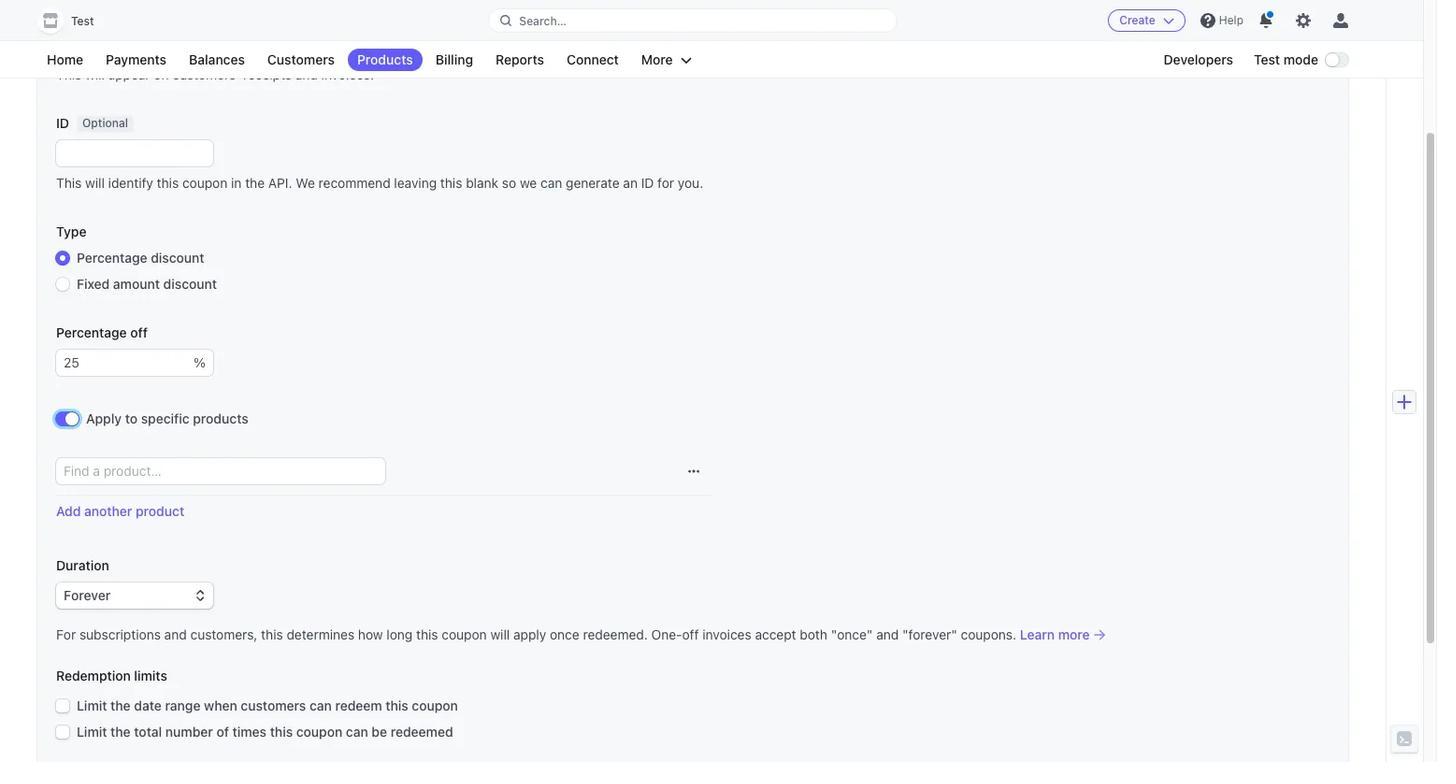 Task type: locate. For each thing, give the bounding box(es) containing it.
this for this will appear on customers' receipts and invoices.
[[56, 66, 82, 82]]

test for test
[[71, 14, 94, 28]]

billing link
[[426, 49, 483, 71]]

payments link
[[96, 49, 176, 71]]

we
[[296, 175, 315, 191]]

the right in
[[245, 175, 265, 191]]

test up home
[[71, 14, 94, 28]]

can left redeem
[[310, 698, 332, 714]]

1 horizontal spatial off
[[683, 627, 699, 643]]

customers'
[[172, 66, 240, 82]]

an
[[623, 175, 638, 191]]

0 vertical spatial test
[[71, 14, 94, 28]]

another
[[84, 503, 132, 519]]

discount right amount
[[163, 276, 217, 292]]

2 vertical spatial will
[[491, 627, 510, 643]]

off left the invoices
[[683, 627, 699, 643]]

both
[[800, 627, 828, 643]]

the for range
[[111, 698, 131, 714]]

test left mode at the right top of page
[[1255, 51, 1281, 67]]

create button
[[1109, 9, 1186, 32]]

this will identify this coupon in the api. we recommend leaving this blank so we can generate an id for you.
[[56, 175, 704, 191]]

ID text field
[[56, 140, 213, 167]]

coupon
[[182, 175, 228, 191], [442, 627, 487, 643], [412, 698, 458, 714], [296, 724, 343, 740]]

times
[[233, 724, 267, 740]]

apply
[[86, 411, 122, 427]]

learn more
[[1021, 627, 1091, 643]]

0 vertical spatial the
[[245, 175, 265, 191]]

2 vertical spatial can
[[346, 724, 368, 740]]

can
[[541, 175, 563, 191], [310, 698, 332, 714], [346, 724, 368, 740]]

leaving
[[394, 175, 437, 191]]

id left optional
[[56, 115, 69, 131]]

1 vertical spatial this
[[56, 175, 82, 191]]

discount
[[151, 250, 205, 266], [163, 276, 217, 292]]

0 horizontal spatial test
[[71, 14, 94, 28]]

home
[[47, 51, 83, 67]]

can right we
[[541, 175, 563, 191]]

1 vertical spatial the
[[111, 698, 131, 714]]

0 vertical spatial percentage
[[77, 250, 147, 266]]

products link
[[348, 49, 423, 71]]

id right an
[[642, 175, 654, 191]]

1 this from the top
[[56, 66, 82, 82]]

2 vertical spatial the
[[111, 724, 131, 740]]

"once"
[[831, 627, 873, 643]]

percentage for percentage discount
[[77, 250, 147, 266]]

percentage up fixed
[[77, 250, 147, 266]]

0 vertical spatial can
[[541, 175, 563, 191]]

test for test mode
[[1255, 51, 1281, 67]]

the for number
[[111, 724, 131, 740]]

this right long
[[416, 627, 438, 643]]

discount up the fixed amount discount
[[151, 250, 205, 266]]

limit for limit the date range when customers can redeem this coupon
[[77, 698, 107, 714]]

1 limit from the top
[[77, 698, 107, 714]]

1 vertical spatial off
[[683, 627, 699, 643]]

svg image
[[689, 466, 700, 477]]

1 vertical spatial id
[[642, 175, 654, 191]]

home link
[[37, 49, 93, 71]]

reports link
[[487, 49, 554, 71]]

and up limits at left bottom
[[164, 627, 187, 643]]

this down test button
[[56, 66, 82, 82]]

name
[[56, 7, 92, 22]]

0 vertical spatial id
[[56, 115, 69, 131]]

recommend
[[319, 175, 391, 191]]

and right receipts
[[295, 66, 318, 82]]

limit the date range when customers can redeem this coupon
[[77, 698, 458, 714]]

the left "total"
[[111, 724, 131, 740]]

2 horizontal spatial can
[[541, 175, 563, 191]]

2 this from the top
[[56, 175, 82, 191]]

test inside button
[[71, 14, 94, 28]]

will right home
[[85, 66, 105, 82]]

create
[[1120, 13, 1156, 27]]

0 vertical spatial will
[[85, 66, 105, 82]]

percentage discount
[[77, 250, 205, 266]]

in
[[231, 175, 242, 191]]

balances
[[189, 51, 245, 67]]

more
[[642, 51, 673, 67]]

1 horizontal spatial test
[[1255, 51, 1281, 67]]

this up type
[[56, 175, 82, 191]]

long
[[387, 627, 413, 643]]

0 vertical spatial limit
[[77, 698, 107, 714]]

percentage
[[77, 250, 147, 266], [56, 325, 127, 341]]

help
[[1220, 13, 1244, 27]]

this down "customers"
[[270, 724, 293, 740]]

1 vertical spatial test
[[1255, 51, 1281, 67]]

test
[[71, 14, 94, 28], [1255, 51, 1281, 67]]

id
[[56, 115, 69, 131], [642, 175, 654, 191]]

and
[[295, 66, 318, 82], [164, 627, 187, 643], [877, 627, 899, 643]]

will
[[85, 66, 105, 82], [85, 175, 105, 191], [491, 627, 510, 643]]

once
[[550, 627, 580, 643]]

optional
[[82, 116, 128, 130]]

developers
[[1164, 51, 1234, 67]]

off down amount
[[130, 325, 148, 341]]

apply to specific products
[[86, 411, 249, 427]]

percentage down fixed
[[56, 325, 127, 341]]

1 vertical spatial can
[[310, 698, 332, 714]]

this right 'customers,'
[[261, 627, 283, 643]]

coupon down redeem
[[296, 724, 343, 740]]

the left date
[[111, 698, 131, 714]]

products
[[357, 51, 413, 67]]

add another product
[[56, 503, 184, 519]]

this
[[157, 175, 179, 191], [441, 175, 463, 191], [261, 627, 283, 643], [416, 627, 438, 643], [386, 698, 409, 714], [270, 724, 293, 740]]

0 horizontal spatial id
[[56, 115, 69, 131]]

Search… search field
[[490, 9, 897, 32]]

limit for limit the total number of times this coupon can be redeemed
[[77, 724, 107, 740]]

coupon up redeemed
[[412, 698, 458, 714]]

0 horizontal spatial can
[[310, 698, 332, 714]]

for
[[658, 175, 675, 191]]

None text field
[[56, 350, 194, 376]]

1 vertical spatial will
[[85, 175, 105, 191]]

for subscriptions and customers, this determines how long this coupon will apply once redeemed. one-off invoices accept both "once" and "forever" coupons.
[[56, 627, 1017, 643]]

off
[[130, 325, 148, 341], [683, 627, 699, 643]]

subscriptions
[[79, 627, 161, 643]]

when
[[204, 698, 237, 714]]

0 vertical spatial this
[[56, 66, 82, 82]]

customers link
[[258, 49, 344, 71]]

how
[[358, 627, 383, 643]]

invoices.
[[321, 66, 374, 82]]

will left identify
[[85, 175, 105, 191]]

will left "apply"
[[491, 627, 510, 643]]

"forever"
[[903, 627, 958, 643]]

and right "once"
[[877, 627, 899, 643]]

1 vertical spatial limit
[[77, 724, 107, 740]]

1 vertical spatial percentage
[[56, 325, 127, 341]]

range
[[165, 698, 201, 714]]

total
[[134, 724, 162, 740]]

limit
[[77, 698, 107, 714], [77, 724, 107, 740]]

can left be
[[346, 724, 368, 740]]

2 limit from the top
[[77, 724, 107, 740]]

0 horizontal spatial off
[[130, 325, 148, 341]]

more
[[1059, 627, 1091, 643]]



Task type: vqa. For each thing, say whether or not it's contained in the screenshot.
Search TEXT FIELD
no



Task type: describe. For each thing, give the bounding box(es) containing it.
percentage off
[[56, 325, 148, 341]]

learn
[[1021, 627, 1055, 643]]

fixed amount discount
[[77, 276, 217, 292]]

developers link
[[1155, 49, 1243, 71]]

coupon right long
[[442, 627, 487, 643]]

appear
[[108, 66, 150, 82]]

balances link
[[180, 49, 254, 71]]

determines
[[287, 627, 355, 643]]

1 horizontal spatial can
[[346, 724, 368, 740]]

we
[[520, 175, 537, 191]]

more button
[[632, 49, 701, 71]]

invoices
[[703, 627, 752, 643]]

redeem
[[335, 698, 382, 714]]

test mode
[[1255, 51, 1319, 67]]

fixed
[[77, 276, 110, 292]]

%
[[194, 355, 206, 370]]

help button
[[1194, 6, 1252, 36]]

payments
[[106, 51, 167, 67]]

connect link
[[558, 49, 629, 71]]

learn more link
[[1021, 626, 1105, 645]]

redeemed
[[391, 724, 453, 740]]

search…
[[520, 14, 567, 28]]

customers
[[267, 51, 335, 67]]

this up be
[[386, 698, 409, 714]]

this will appear on customers' receipts and invoices.
[[56, 66, 374, 82]]

duration
[[56, 558, 109, 573]]

to
[[125, 411, 138, 427]]

one-
[[652, 627, 683, 643]]

will for identify
[[85, 175, 105, 191]]

be
[[372, 724, 387, 740]]

blank
[[466, 175, 499, 191]]

add
[[56, 503, 81, 519]]

percentage for percentage off
[[56, 325, 127, 341]]

apply
[[514, 627, 547, 643]]

notifications image
[[1259, 13, 1274, 28]]

generate
[[566, 175, 620, 191]]

0 vertical spatial discount
[[151, 250, 205, 266]]

for
[[56, 627, 76, 643]]

Search… text field
[[490, 9, 897, 32]]

Find a product… text field
[[56, 458, 385, 485]]

0 vertical spatial off
[[130, 325, 148, 341]]

billing
[[436, 51, 473, 67]]

add another product button
[[56, 503, 184, 519]]

this right identify
[[157, 175, 179, 191]]

customers,
[[190, 627, 258, 643]]

amount
[[113, 276, 160, 292]]

product
[[136, 503, 184, 519]]

number
[[166, 724, 213, 740]]

redemption limits
[[56, 668, 167, 684]]

limit the total number of times this coupon can be redeemed
[[77, 724, 453, 740]]

coupons.
[[961, 627, 1017, 643]]

% button
[[194, 350, 213, 376]]

coupon left in
[[182, 175, 228, 191]]

identify
[[108, 175, 153, 191]]

on
[[154, 66, 169, 82]]

receipts
[[243, 66, 292, 82]]

test button
[[37, 7, 113, 34]]

1 horizontal spatial id
[[642, 175, 654, 191]]

redemption
[[56, 668, 131, 684]]

this for this will identify this coupon in the api. we recommend leaving this blank so we can generate an id for you.
[[56, 175, 82, 191]]

of
[[217, 724, 229, 740]]

accept
[[755, 627, 797, 643]]

so
[[502, 175, 517, 191]]

this left blank
[[441, 175, 463, 191]]

2 horizontal spatial and
[[877, 627, 899, 643]]

1 vertical spatial discount
[[163, 276, 217, 292]]

type
[[56, 224, 86, 240]]

customers
[[241, 698, 306, 714]]

0 horizontal spatial and
[[164, 627, 187, 643]]

date
[[134, 698, 162, 714]]

1 horizontal spatial and
[[295, 66, 318, 82]]

you.
[[678, 175, 704, 191]]

specific
[[141, 411, 190, 427]]

limits
[[134, 668, 167, 684]]

redeemed.
[[583, 627, 648, 643]]

mode
[[1284, 51, 1319, 67]]

products
[[193, 411, 249, 427]]

will for appear
[[85, 66, 105, 82]]

reports
[[496, 51, 544, 67]]



